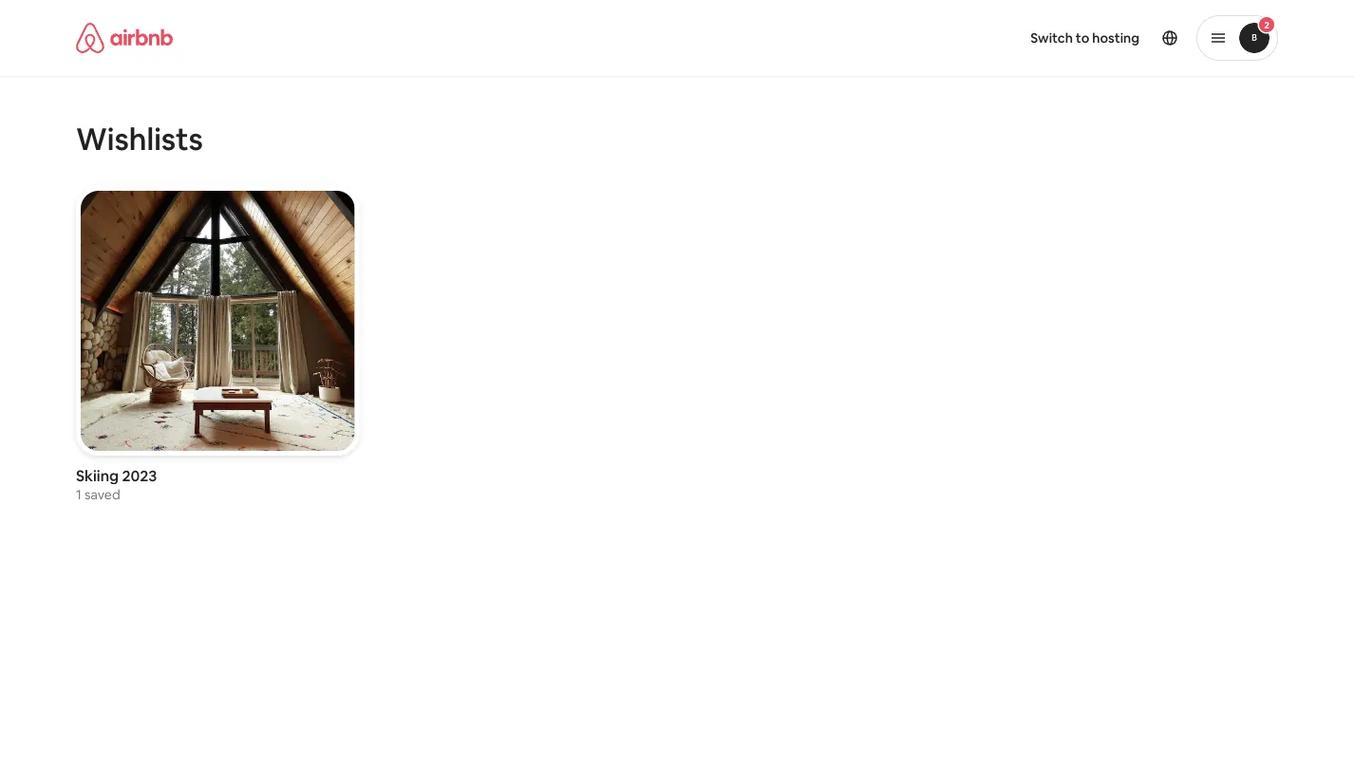 Task type: describe. For each thing, give the bounding box(es) containing it.
switch
[[1031, 29, 1073, 47]]

switch to hosting
[[1031, 29, 1140, 47]]

hosting
[[1093, 29, 1140, 47]]

2023
[[122, 466, 157, 486]]

1
[[76, 486, 82, 504]]

switch to hosting link
[[1020, 18, 1151, 58]]

profile element
[[700, 0, 1279, 76]]

to
[[1076, 29, 1090, 47]]



Task type: locate. For each thing, give the bounding box(es) containing it.
skiing
[[76, 466, 119, 486]]

skiing 2023 1 saved
[[76, 466, 157, 504]]

2
[[1265, 19, 1270, 31]]

saved
[[84, 486, 120, 504]]

wishlists
[[76, 119, 203, 159]]

2 button
[[1197, 15, 1279, 61]]



Task type: vqa. For each thing, say whether or not it's contained in the screenshot.
REGULATIONS
no



